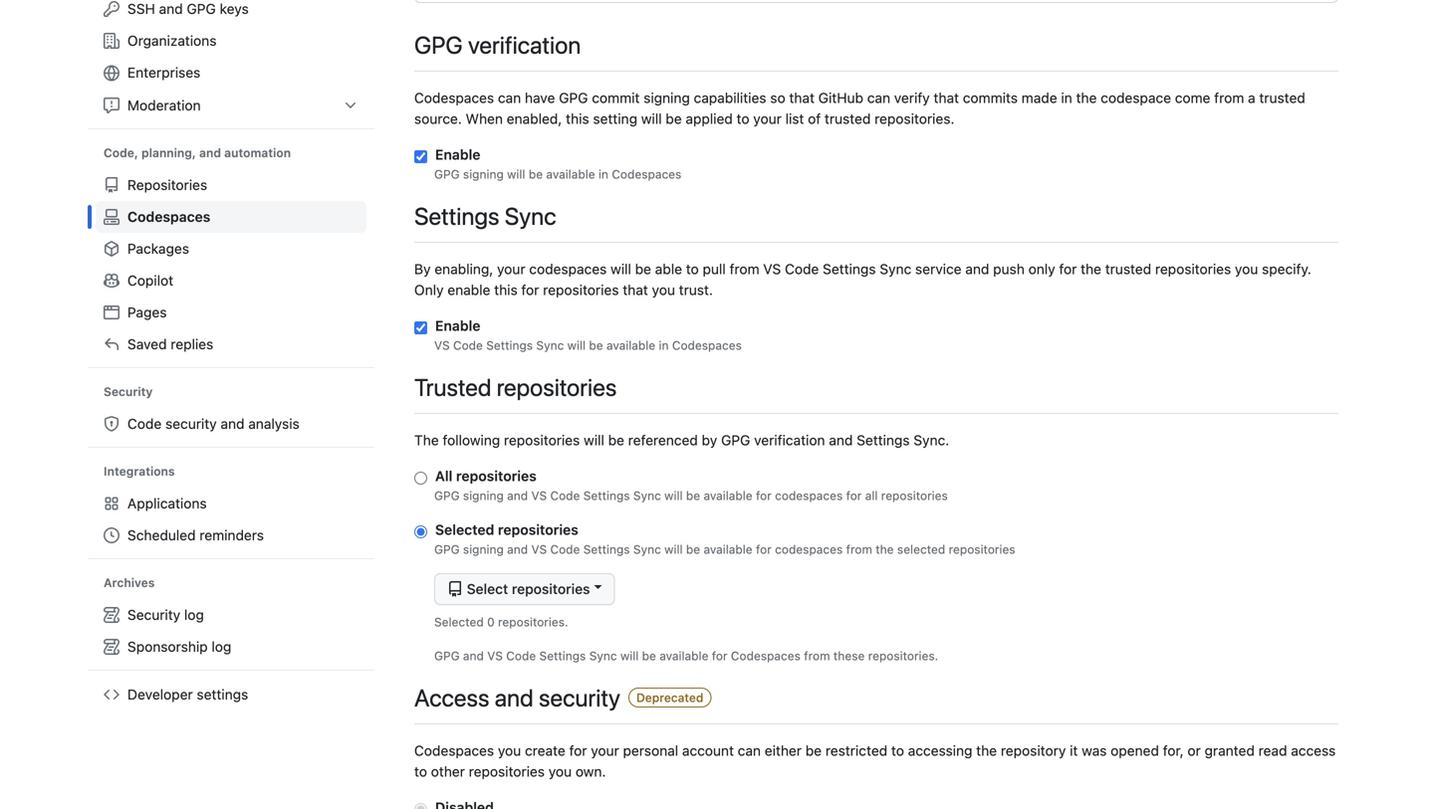 Task type: describe. For each thing, give the bounding box(es) containing it.
all
[[435, 468, 453, 484]]

repositories down trusted repositories
[[504, 432, 580, 449]]

0 horizontal spatial trusted
[[825, 111, 871, 127]]

ssh
[[127, 0, 155, 17]]

apps image
[[104, 496, 120, 512]]

access list
[[96, 0, 366, 121]]

be inside by enabling, your codespaces will be able to pull from vs code settings sync service and push only for the trusted repositories you specify. only enable this for repositories that you trust.
[[635, 261, 651, 277]]

0 vertical spatial verification
[[468, 31, 581, 59]]

service
[[915, 261, 962, 277]]

2 vertical spatial repositories.
[[868, 649, 938, 663]]

applied
[[686, 111, 733, 127]]

saved replies
[[127, 336, 213, 353]]

copilot link
[[96, 265, 366, 297]]

automation
[[224, 146, 291, 160]]

selected 0 repositories.
[[434, 615, 568, 629]]

repositories inside the codespaces you create for your personal account can either be restricted to accessing the repository it was opened for,     or granted read access to other repositories you own.
[[469, 764, 545, 780]]

and up create
[[495, 684, 533, 712]]

signing for selected repositories
[[463, 543, 504, 557]]

the inside by enabling, your codespaces will be able to pull from vs code settings sync service and push only for the trusted repositories you specify. only enable this for repositories that you trust.
[[1081, 261, 1101, 277]]

saved
[[127, 336, 167, 353]]

sponsorship log link
[[96, 631, 366, 663]]

settings sync
[[414, 202, 556, 230]]

browser image
[[104, 305, 120, 321]]

settings up access and security
[[539, 649, 586, 663]]

gpg down selected repositories
[[434, 543, 460, 557]]

sponsorship log
[[127, 639, 231, 655]]

be up deprecated
[[642, 649, 656, 663]]

trust.
[[679, 282, 713, 298]]

for down gpg signing and vs code settings sync will be available for codespaces for all repositories
[[756, 543, 772, 557]]

developer settings
[[127, 687, 248, 703]]

sync up access and security
[[589, 649, 617, 663]]

signing for enable
[[463, 167, 504, 181]]

repositories up vs code settings sync will be available in codespaces at the top
[[543, 282, 619, 298]]

globe image
[[104, 65, 120, 81]]

this inside codespaces can have gpg commit signing capabilities so that github can verify that commits made in the codespace come from a trusted source.     when enabled, this setting will be applied to your list of trusted repositories.
[[566, 111, 589, 127]]

code inside by enabling, your codespaces will be able to pull from vs code settings sync service and push only for the trusted repositories you specify. only enable this for repositories that you trust.
[[785, 261, 819, 277]]

1 horizontal spatial security
[[539, 684, 620, 712]]

read
[[1258, 743, 1287, 759]]

repositories down following
[[456, 468, 537, 484]]

sync down gpg signing and vs code settings sync will be available for codespaces for all repositories
[[633, 543, 661, 557]]

sponsorship
[[127, 639, 208, 655]]

0 horizontal spatial in
[[598, 167, 608, 181]]

code up selected repositories
[[550, 489, 580, 503]]

available down the able
[[606, 339, 655, 353]]

only
[[1028, 261, 1055, 277]]

gpg signing will be available in codespaces
[[434, 167, 681, 181]]

repositories inside popup button
[[512, 581, 590, 598]]

codespaces you create for your personal account can either be restricted to accessing the repository it was opened for,     or granted read access to other repositories you own.
[[414, 743, 1336, 780]]

this inside by enabling, your codespaces will be able to pull from vs code settings sync service and push only for the trusted repositories you specify. only enable this for repositories that you trust.
[[494, 282, 518, 298]]

vs down selected repositories
[[531, 543, 547, 557]]

codespaces left these
[[731, 649, 801, 663]]

trusted repositories
[[414, 373, 617, 401]]

setting
[[593, 111, 637, 127]]

sync.
[[914, 432, 949, 449]]

be down 'the following repositories will be referenced by gpg verification and settings sync.'
[[686, 489, 700, 503]]

code security and analysis
[[127, 416, 300, 432]]

selected for selected 0 repositories.
[[434, 615, 484, 629]]

developer settings link
[[96, 679, 366, 711]]

packages link
[[96, 233, 366, 265]]

for,
[[1163, 743, 1184, 759]]

and inside ssh and gpg keys link
[[159, 0, 183, 17]]

organizations
[[127, 32, 217, 49]]

be up trusted repositories
[[589, 339, 603, 353]]

codespaces inside by enabling, your codespaces will be able to pull from vs code settings sync service and push only for the trusted repositories you specify. only enable this for repositories that you trust.
[[529, 261, 607, 277]]

repo image for repositories link
[[104, 177, 120, 193]]

deprecated
[[636, 691, 703, 705]]

from left these
[[804, 649, 830, 663]]

and down "selected 0 repositories."
[[463, 649, 484, 663]]

security for security log
[[127, 607, 180, 623]]

1 horizontal spatial in
[[659, 339, 669, 353]]

be down gpg signing and vs code settings sync will be available for codespaces for all repositories
[[686, 543, 700, 557]]

gpg inside the access "list"
[[187, 0, 216, 17]]

signing inside codespaces can have gpg commit signing capabilities so that github can verify that commits made in the codespace come from a trusted source.     when enabled, this setting will be applied to your list of trusted repositories.
[[644, 90, 690, 106]]

repo image for select repositories popup button
[[447, 582, 463, 598]]

or
[[1188, 743, 1201, 759]]

selected
[[897, 543, 945, 557]]

to inside by enabling, your codespaces will be able to pull from vs code settings sync service and push only for the trusted repositories you specify. only enable this for repositories that you trust.
[[686, 261, 699, 277]]

sync down gpg signing will be available in codespaces
[[505, 202, 556, 230]]

it
[[1070, 743, 1078, 759]]

applications
[[127, 495, 207, 512]]

will inside codespaces can have gpg commit signing capabilities so that github can verify that commits made in the codespace come from a trusted source.     when enabled, this setting will be applied to your list of trusted repositories.
[[641, 111, 662, 127]]

from down all
[[846, 543, 872, 557]]

gpg signing and vs code settings sync will be available for codespaces from the selected repositories
[[434, 543, 1015, 557]]

accessing
[[908, 743, 972, 759]]

code up trusted
[[453, 339, 483, 353]]

key image
[[104, 1, 120, 17]]

will down 'the following repositories will be referenced by gpg verification and settings sync.'
[[664, 489, 683, 503]]

following
[[443, 432, 500, 449]]

commit
[[592, 90, 640, 106]]

vs down 0 on the left bottom
[[487, 649, 503, 663]]

settings up 'enabling,'
[[414, 202, 499, 230]]

settings up the select repositories
[[583, 543, 630, 557]]

developer
[[127, 687, 193, 703]]

codespaces for selected repositories
[[775, 543, 843, 557]]

all repositories
[[435, 468, 537, 484]]

to inside codespaces can have gpg commit signing capabilities so that github can verify that commits made in the codespace come from a trusted source.     when enabled, this setting will be applied to your list of trusted repositories.
[[737, 111, 749, 127]]

and left sync.
[[829, 432, 853, 449]]

can inside the codespaces you create for your personal account can either be restricted to accessing the repository it was opened for,     or granted read access to other repositories you own.
[[738, 743, 761, 759]]

for right 'only'
[[1059, 261, 1077, 277]]

moderation button
[[96, 90, 366, 121]]

available up deprecated
[[660, 649, 708, 663]]

from inside by enabling, your codespaces will be able to pull from vs code settings sync service and push only for the trusted repositories you specify. only enable this for repositories that you trust.
[[729, 261, 759, 277]]

and up selected repositories
[[507, 489, 528, 503]]

personal
[[623, 743, 678, 759]]

codespace
[[1101, 90, 1171, 106]]

archives
[[104, 576, 155, 590]]

code, planning, and automation list
[[96, 169, 366, 360]]

codespaces inside the codespaces you create for your personal account can either be restricted to accessing the repository it was opened for,     or granted read access to other repositories you own.
[[414, 743, 494, 759]]

made
[[1022, 90, 1057, 106]]

trusted
[[414, 373, 491, 401]]

by
[[414, 261, 431, 277]]

ssh and gpg keys link
[[96, 0, 366, 25]]

verify
[[894, 90, 930, 106]]

your inside the codespaces you create for your personal account can either be restricted to accessing the repository it was opened for,     or granted read access to other repositories you own.
[[591, 743, 619, 759]]

referenced
[[628, 432, 698, 449]]

repositories up the select repositories
[[498, 522, 578, 538]]

scheduled
[[127, 527, 196, 544]]

0
[[487, 615, 495, 629]]

ssh and gpg keys
[[127, 0, 249, 17]]

you left specify.
[[1235, 261, 1258, 277]]

code down "selected 0 repositories."
[[506, 649, 536, 663]]

repositories
[[127, 177, 207, 193]]

repositories down vs code settings sync will be available in codespaces at the top
[[497, 373, 617, 401]]

gpg right by
[[721, 432, 750, 449]]

trusted inside by enabling, your codespaces will be able to pull from vs code settings sync service and push only for the trusted repositories you specify. only enable this for repositories that you trust.
[[1105, 261, 1151, 277]]

gpg up source.
[[414, 31, 463, 59]]

codespaces inside codespaces can have gpg commit signing capabilities so that github can verify that commits made in the codespace come from a trusted source.     when enabled, this setting will be applied to your list of trusted repositories.
[[414, 90, 494, 106]]

own.
[[575, 764, 606, 780]]

other
[[431, 764, 465, 780]]

reminders
[[199, 527, 264, 544]]

will down gpg signing and vs code settings sync will be available for codespaces for all repositories
[[664, 543, 683, 557]]

packages
[[127, 240, 189, 257]]

1 vertical spatial repositories.
[[498, 615, 568, 629]]

selected repositories
[[435, 522, 578, 538]]

access
[[414, 684, 489, 712]]

select repositories button
[[434, 574, 615, 605]]

pages link
[[96, 297, 366, 329]]

of
[[808, 111, 821, 127]]

will up deprecated
[[620, 649, 639, 663]]

gpg verification
[[414, 31, 581, 59]]

access and security
[[414, 684, 620, 712]]

to right restricted
[[891, 743, 904, 759]]

scheduled reminders link
[[96, 520, 366, 552]]

capabilities
[[694, 90, 766, 106]]

you down the able
[[652, 282, 675, 298]]

code,
[[104, 146, 138, 160]]

for up gpg signing and vs code settings sync will be available for codespaces from the selected repositories
[[756, 489, 772, 503]]

2 horizontal spatial trusted
[[1259, 90, 1305, 106]]

account
[[682, 743, 734, 759]]

all
[[865, 489, 878, 503]]

vs inside by enabling, your codespaces will be able to pull from vs code settings sync service and push only for the trusted repositories you specify. only enable this for repositories that you trust.
[[763, 261, 781, 277]]

you left create
[[498, 743, 521, 759]]

settings left sync.
[[857, 432, 910, 449]]

these
[[833, 649, 865, 663]]

be inside the codespaces you create for your personal account can either be restricted to accessing the repository it was opened for,     or granted read access to other repositories you own.
[[805, 743, 822, 759]]

for inside the codespaces you create for your personal account can either be restricted to accessing the repository it was opened for,     or granted read access to other repositories you own.
[[569, 743, 587, 759]]

code up the select repositories
[[550, 543, 580, 557]]

settings
[[197, 687, 248, 703]]

pages
[[127, 304, 167, 321]]

when
[[466, 111, 503, 127]]

enable for settings
[[435, 318, 481, 334]]



Task type: vqa. For each thing, say whether or not it's contained in the screenshot.
light default icon corresponding to Day theme picker option group
no



Task type: locate. For each thing, give the bounding box(es) containing it.
the inside codespaces can have gpg commit signing capabilities so that github can verify that commits made in the codespace come from a trusted source.     when enabled, this setting will be applied to your list of trusted repositories.
[[1076, 90, 1097, 106]]

to
[[737, 111, 749, 127], [686, 261, 699, 277], [891, 743, 904, 759], [414, 764, 427, 780]]

saved replies link
[[96, 329, 366, 360]]

1 vertical spatial your
[[497, 261, 525, 277]]

1 horizontal spatial verification
[[754, 432, 825, 449]]

security for security
[[104, 385, 153, 399]]

copilot
[[127, 272, 173, 289]]

will inside by enabling, your codespaces will be able to pull from vs code settings sync service and push only for the trusted repositories you specify. only enable this for repositories that you trust.
[[611, 261, 631, 277]]

organizations link
[[96, 25, 366, 57]]

verification right by
[[754, 432, 825, 449]]

that inside by enabling, your codespaces will be able to pull from vs code settings sync service and push only for the trusted repositories you specify. only enable this for repositories that you trust.
[[623, 282, 648, 298]]

codespaces link
[[96, 201, 366, 233]]

2 vertical spatial trusted
[[1105, 261, 1151, 277]]

will
[[641, 111, 662, 127], [507, 167, 525, 181], [611, 261, 631, 277], [567, 339, 586, 353], [584, 432, 604, 449], [664, 489, 683, 503], [664, 543, 683, 557], [620, 649, 639, 663]]

enable for gpg
[[435, 146, 481, 163]]

log image for security
[[104, 607, 120, 623]]

enabled,
[[507, 111, 562, 127]]

codespaces can have gpg commit signing capabilities so that github can verify that commits made in the codespace come from a trusted source.     when enabled, this setting will be applied to your list of trusted repositories.
[[414, 90, 1305, 127]]

signing down selected repositories
[[463, 543, 504, 557]]

selected left 0 on the left bottom
[[434, 615, 484, 629]]

will right the setting
[[641, 111, 662, 127]]

repo image inside select repositories popup button
[[447, 582, 463, 598]]

trusted right 'only'
[[1105, 261, 1151, 277]]

gpg inside codespaces can have gpg commit signing capabilities so that github can verify that commits made in the codespace come from a trusted source.     when enabled, this setting will be applied to your list of trusted repositories.
[[559, 90, 588, 106]]

log up sponsorship log
[[184, 607, 204, 623]]

0 horizontal spatial repo image
[[104, 177, 120, 193]]

repositories. inside codespaces can have gpg commit signing capabilities so that github can verify that commits made in the codespace come from a trusted source.     when enabled, this setting will be applied to your list of trusted repositories.
[[875, 111, 954, 127]]

enabling,
[[434, 261, 493, 277]]

1 vertical spatial trusted
[[825, 111, 871, 127]]

1 vertical spatial repo image
[[447, 582, 463, 598]]

for right enable
[[521, 282, 539, 298]]

was
[[1082, 743, 1107, 759]]

enterprises link
[[96, 57, 366, 90]]

signing up applied
[[644, 90, 690, 106]]

select repositories
[[467, 581, 590, 598]]

0 vertical spatial log
[[184, 607, 204, 623]]

1 horizontal spatial that
[[789, 90, 815, 106]]

integrations
[[104, 465, 175, 478]]

restricted
[[825, 743, 888, 759]]

enable
[[435, 146, 481, 163], [435, 318, 481, 334]]

repositories right all
[[881, 489, 948, 503]]

the
[[414, 432, 439, 449]]

repo image inside repositories link
[[104, 177, 120, 193]]

None radio
[[414, 802, 427, 810]]

log image up code icon
[[104, 639, 120, 655]]

1 vertical spatial this
[[494, 282, 518, 298]]

can left the verify
[[867, 90, 890, 106]]

and left "push"
[[965, 261, 989, 277]]

settings inside by enabling, your codespaces will be able to pull from vs code settings sync service and push only for the trusted repositories you specify. only enable this for repositories that you trust.
[[823, 261, 876, 277]]

will left the able
[[611, 261, 631, 277]]

organization image
[[104, 33, 120, 49]]

will up settings sync
[[507, 167, 525, 181]]

keys
[[220, 0, 249, 17]]

that right the verify
[[934, 90, 959, 106]]

security log
[[127, 607, 204, 623]]

1 vertical spatial verification
[[754, 432, 825, 449]]

this left the setting
[[566, 111, 589, 127]]

0 vertical spatial your
[[753, 111, 782, 127]]

copilot image
[[104, 273, 120, 289]]

0 horizontal spatial verification
[[468, 31, 581, 59]]

2 log image from the top
[[104, 639, 120, 655]]

1 vertical spatial in
[[598, 167, 608, 181]]

analysis
[[248, 416, 300, 432]]

the inside the codespaces you create for your personal account can either be restricted to accessing the repository it was opened for,     or granted read access to other repositories you own.
[[976, 743, 997, 759]]

repositories. down the select repositories
[[498, 615, 568, 629]]

0 vertical spatial log image
[[104, 607, 120, 623]]

1 horizontal spatial your
[[591, 743, 619, 759]]

from left the a
[[1214, 90, 1244, 106]]

vs up trusted
[[434, 339, 450, 353]]

repositories
[[1155, 261, 1231, 277], [543, 282, 619, 298], [497, 373, 617, 401], [504, 432, 580, 449], [456, 468, 537, 484], [881, 489, 948, 503], [498, 522, 578, 538], [949, 543, 1015, 557], [512, 581, 590, 598], [469, 764, 545, 780]]

0 vertical spatial selected
[[435, 522, 494, 538]]

repo image
[[104, 177, 120, 193], [447, 582, 463, 598]]

1 horizontal spatial trusted
[[1105, 261, 1151, 277]]

in right "made"
[[1061, 90, 1072, 106]]

gpg up access
[[434, 649, 460, 663]]

0 vertical spatial this
[[566, 111, 589, 127]]

will up trusted repositories
[[567, 339, 586, 353]]

settings left "service"
[[823, 261, 876, 277]]

codespaces inside code, planning, and automation list
[[127, 209, 210, 225]]

1 horizontal spatial repo image
[[447, 582, 463, 598]]

repo image left select
[[447, 582, 463, 598]]

in down the setting
[[598, 167, 608, 181]]

security
[[104, 385, 153, 399], [127, 607, 180, 623]]

be inside codespaces can have gpg commit signing capabilities so that github can verify that commits made in the codespace come from a trusted source.     when enabled, this setting will be applied to your list of trusted repositories.
[[666, 111, 682, 127]]

gpg and vs code settings sync will be available for codespaces from these repositories.
[[434, 649, 938, 663]]

replies
[[171, 336, 213, 353]]

codespaces down trust.
[[672, 339, 742, 353]]

vs up selected repositories
[[531, 489, 547, 503]]

0 vertical spatial security
[[104, 385, 153, 399]]

source.
[[414, 111, 462, 127]]

security inside "archives" list
[[127, 607, 180, 623]]

available down gpg signing and vs code settings sync will be available for codespaces for all repositories
[[704, 543, 753, 557]]

None checkbox
[[414, 320, 427, 337]]

selected down all
[[435, 522, 494, 538]]

will left the "referenced" on the left bottom
[[584, 432, 604, 449]]

have
[[525, 90, 555, 106]]

archives list
[[96, 599, 366, 663]]

gpg down source.
[[434, 167, 460, 181]]

0 vertical spatial repositories.
[[875, 111, 954, 127]]

and inside by enabling, your codespaces will be able to pull from vs code settings sync service and push only for the trusted repositories you specify. only enable this for repositories that you trust.
[[965, 261, 989, 277]]

2 horizontal spatial that
[[934, 90, 959, 106]]

by
[[702, 432, 717, 449]]

enterprises
[[127, 64, 200, 81]]

1 vertical spatial log
[[212, 639, 231, 655]]

shield lock image
[[104, 416, 120, 432]]

and
[[159, 0, 183, 17], [199, 146, 221, 160], [965, 261, 989, 277], [221, 416, 245, 432], [829, 432, 853, 449], [507, 489, 528, 503], [507, 543, 528, 557], [463, 649, 484, 663], [495, 684, 533, 712]]

0 horizontal spatial this
[[494, 282, 518, 298]]

codespaces down the setting
[[612, 167, 681, 181]]

sync down the "referenced" on the left bottom
[[633, 489, 661, 503]]

codespaces image
[[104, 209, 120, 225]]

1 log image from the top
[[104, 607, 120, 623]]

that left trust.
[[623, 282, 648, 298]]

1 horizontal spatial log
[[212, 639, 231, 655]]

gpg down all
[[434, 489, 460, 503]]

for left all
[[846, 489, 862, 503]]

verification up have
[[468, 31, 581, 59]]

can left have
[[498, 90, 521, 106]]

trusted
[[1259, 90, 1305, 106], [825, 111, 871, 127], [1105, 261, 1151, 277]]

code security and analysis link
[[96, 408, 366, 440]]

0 vertical spatial repo image
[[104, 177, 120, 193]]

and inside code security and analysis link
[[221, 416, 245, 432]]

codespaces for all repositories
[[775, 489, 843, 503]]

your down so
[[753, 111, 782, 127]]

your inside codespaces can have gpg commit signing capabilities so that github can verify that commits made in the codespace come from a trusted source.     when enabled, this setting will be applied to your list of trusted repositories.
[[753, 111, 782, 127]]

opened
[[1111, 743, 1159, 759]]

code image
[[104, 687, 120, 703]]

repositories right selected
[[949, 543, 1015, 557]]

be down the 'enabled,'
[[529, 167, 543, 181]]

integrations list
[[96, 488, 366, 552]]

sync inside by enabling, your codespaces will be able to pull from vs code settings sync service and push only for the trusted repositories you specify. only enable this for repositories that you trust.
[[880, 261, 911, 277]]

your
[[753, 111, 782, 127], [497, 261, 525, 277], [591, 743, 619, 759]]

be
[[666, 111, 682, 127], [529, 167, 543, 181], [635, 261, 651, 277], [589, 339, 603, 353], [608, 432, 624, 449], [686, 489, 700, 503], [686, 543, 700, 557], [642, 649, 656, 663], [805, 743, 822, 759]]

only
[[414, 282, 444, 298]]

the right 'accessing'
[[976, 743, 997, 759]]

be left the "referenced" on the left bottom
[[608, 432, 624, 449]]

log for security log
[[184, 607, 204, 623]]

1 vertical spatial codespaces
[[775, 489, 843, 503]]

and up repositories link
[[199, 146, 221, 160]]

0 horizontal spatial your
[[497, 261, 525, 277]]

vs code settings sync will be available in codespaces
[[434, 339, 742, 353]]

can
[[498, 90, 521, 106], [867, 90, 890, 106], [738, 743, 761, 759]]

clock image
[[104, 528, 120, 544]]

from inside codespaces can have gpg commit signing capabilities so that github can verify that commits made in the codespace come from a trusted source.     when enabled, this setting will be applied to your list of trusted repositories.
[[1214, 90, 1244, 106]]

2 vertical spatial codespaces
[[775, 543, 843, 557]]

signing down all repositories
[[463, 489, 504, 503]]

repo image up the "codespaces" icon
[[104, 177, 120, 193]]

for
[[1059, 261, 1077, 277], [521, 282, 539, 298], [756, 489, 772, 503], [846, 489, 862, 503], [756, 543, 772, 557], [712, 649, 728, 663], [569, 743, 587, 759]]

0 horizontal spatial that
[[623, 282, 648, 298]]

None radio
[[414, 470, 427, 487], [414, 524, 427, 541], [414, 470, 427, 487], [414, 524, 427, 541]]

signing for all repositories
[[463, 489, 504, 503]]

1 vertical spatial security
[[539, 684, 620, 712]]

2 horizontal spatial in
[[1061, 90, 1072, 106]]

log image for sponsorship
[[104, 639, 120, 655]]

to left the other on the bottom left of page
[[414, 764, 427, 780]]

0 vertical spatial codespaces
[[529, 261, 607, 277]]

sync up trusted repositories
[[536, 339, 564, 353]]

list
[[785, 111, 804, 127]]

repositories down create
[[469, 764, 545, 780]]

specify.
[[1262, 261, 1311, 277]]

log down security log link
[[212, 639, 231, 655]]

repositories left specify.
[[1155, 261, 1231, 277]]

you down create
[[549, 764, 572, 780]]

planning,
[[141, 146, 196, 160]]

security up create
[[539, 684, 620, 712]]

so
[[770, 90, 785, 106]]

code right shield lock image
[[127, 416, 162, 432]]

0 horizontal spatial log
[[184, 607, 204, 623]]

0 horizontal spatial can
[[498, 90, 521, 106]]

2 enable from the top
[[435, 318, 481, 334]]

this right enable
[[494, 282, 518, 298]]

repositories. right these
[[868, 649, 938, 663]]

2 vertical spatial in
[[659, 339, 669, 353]]

the
[[1076, 90, 1097, 106], [1081, 261, 1101, 277], [876, 543, 894, 557], [976, 743, 997, 759]]

the left selected
[[876, 543, 894, 557]]

1 vertical spatial enable
[[435, 318, 481, 334]]

package image
[[104, 241, 120, 257]]

and right ssh at the top left of the page
[[159, 0, 183, 17]]

codespaces
[[414, 90, 494, 106], [612, 167, 681, 181], [127, 209, 210, 225], [672, 339, 742, 353], [731, 649, 801, 663], [414, 743, 494, 759]]

that
[[789, 90, 815, 106], [934, 90, 959, 106], [623, 282, 648, 298]]

0 vertical spatial security
[[165, 416, 217, 432]]

pull
[[703, 261, 726, 277]]

signing up settings sync
[[463, 167, 504, 181]]

1 vertical spatial selected
[[434, 615, 484, 629]]

None checkbox
[[414, 148, 427, 165]]

2 horizontal spatial your
[[753, 111, 782, 127]]

for up account on the bottom of the page
[[712, 649, 728, 663]]

in inside codespaces can have gpg commit signing capabilities so that github can verify that commits made in the codespace come from a trusted source.     when enabled, this setting will be applied to your list of trusted repositories.
[[1061, 90, 1072, 106]]

create
[[525, 743, 565, 759]]

repositories.
[[875, 111, 954, 127], [498, 615, 568, 629], [868, 649, 938, 663]]

2 horizontal spatial can
[[867, 90, 890, 106]]

github
[[818, 90, 863, 106]]

push
[[993, 261, 1025, 277]]

0 horizontal spatial security
[[165, 416, 217, 432]]

signing
[[644, 90, 690, 106], [463, 167, 504, 181], [463, 489, 504, 503], [463, 543, 504, 557]]

trusted right the a
[[1259, 90, 1305, 106]]

0 vertical spatial enable
[[435, 146, 481, 163]]

available down the 'enabled,'
[[546, 167, 595, 181]]

repositories link
[[96, 169, 366, 201]]

1 vertical spatial security
[[127, 607, 180, 623]]

by enabling, your codespaces will be able to pull from vs code settings sync service and push only for the trusted repositories you specify. only enable this for repositories that you trust.
[[414, 261, 1311, 298]]

available up gpg signing and vs code settings sync will be available for codespaces from the selected repositories
[[704, 489, 753, 503]]

in down the able
[[659, 339, 669, 353]]

applications link
[[96, 488, 366, 520]]

your up own.
[[591, 743, 619, 759]]

security
[[165, 416, 217, 432], [539, 684, 620, 712]]

selected for selected repositories
[[435, 522, 494, 538]]

commits
[[963, 90, 1018, 106]]

1 horizontal spatial can
[[738, 743, 761, 759]]

come
[[1175, 90, 1210, 106]]

codespaces up source.
[[414, 90, 494, 106]]

repositories up "selected 0 repositories."
[[512, 581, 590, 598]]

settings down the "referenced" on the left bottom
[[583, 489, 630, 503]]

trusted down github
[[825, 111, 871, 127]]

reply image
[[104, 337, 120, 353]]

vs
[[763, 261, 781, 277], [434, 339, 450, 353], [531, 489, 547, 503], [531, 543, 547, 557], [487, 649, 503, 663]]

log image
[[104, 607, 120, 623], [104, 639, 120, 655]]

1 enable from the top
[[435, 146, 481, 163]]

your inside by enabling, your codespaces will be able to pull from vs code settings sync service and push only for the trusted repositories you specify. only enable this for repositories that you trust.
[[497, 261, 525, 277]]

sync left "service"
[[880, 261, 911, 277]]

able
[[655, 261, 682, 277]]

you
[[1235, 261, 1258, 277], [652, 282, 675, 298], [498, 743, 521, 759], [549, 764, 572, 780]]

0 vertical spatial trusted
[[1259, 90, 1305, 106]]

your right 'enabling,'
[[497, 261, 525, 277]]

vs right pull
[[763, 261, 781, 277]]

1 vertical spatial log image
[[104, 639, 120, 655]]

from right pull
[[729, 261, 759, 277]]

codespaces down repositories
[[127, 209, 210, 225]]

settings up trusted repositories
[[486, 339, 533, 353]]

security up integrations
[[165, 416, 217, 432]]

and down selected repositories
[[507, 543, 528, 557]]

1 horizontal spatial this
[[566, 111, 589, 127]]

log for sponsorship log
[[212, 639, 231, 655]]

0 vertical spatial in
[[1061, 90, 1072, 106]]

2 vertical spatial your
[[591, 743, 619, 759]]

select
[[467, 581, 508, 598]]



